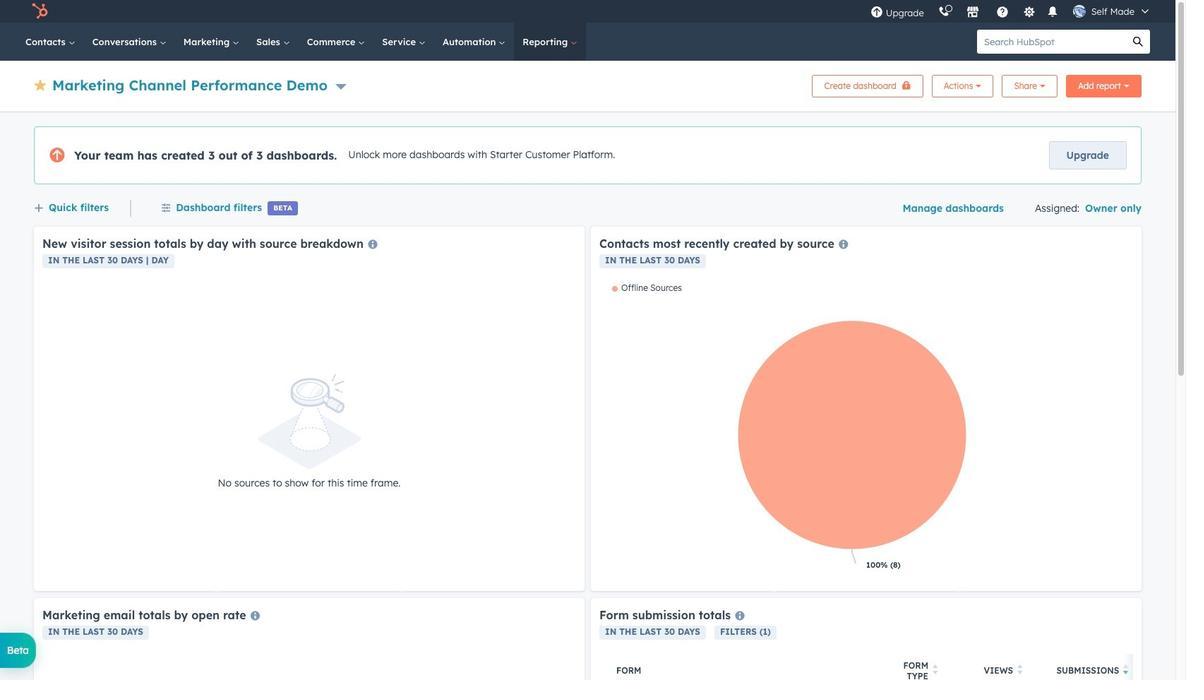 Task type: locate. For each thing, give the bounding box(es) containing it.
banner
[[34, 71, 1142, 97]]

interactive chart image
[[600, 282, 1133, 583]]

2 press to sort. image from the left
[[1018, 665, 1023, 675]]

descending sort. press to sort ascending. image
[[1124, 665, 1129, 675]]

new visitor session totals by day with source breakdown element
[[34, 227, 585, 591]]

toggle series visibility region
[[612, 282, 682, 293]]

1 press to sort. element from the left
[[933, 665, 938, 677]]

press to sort. element
[[933, 665, 938, 677], [1018, 665, 1023, 677]]

press to sort. image
[[933, 665, 938, 675], [1018, 665, 1023, 675]]

0 horizontal spatial press to sort. image
[[933, 665, 938, 675]]

1 horizontal spatial press to sort. element
[[1018, 665, 1023, 677]]

Search HubSpot search field
[[977, 30, 1126, 54]]

menu
[[863, 0, 1159, 23]]

form submission totals element
[[591, 598, 1186, 680]]

0 horizontal spatial press to sort. element
[[933, 665, 938, 677]]

1 horizontal spatial press to sort. image
[[1018, 665, 1023, 675]]



Task type: describe. For each thing, give the bounding box(es) containing it.
descending sort. press to sort ascending. element
[[1124, 665, 1129, 677]]

contacts most recently created by source element
[[591, 227, 1142, 591]]

1 press to sort. image from the left
[[933, 665, 938, 675]]

marketplaces image
[[967, 6, 979, 19]]

marketing email totals by open rate element
[[34, 598, 585, 680]]

ruby anderson image
[[1073, 5, 1086, 18]]

2 press to sort. element from the left
[[1018, 665, 1023, 677]]



Task type: vqa. For each thing, say whether or not it's contained in the screenshot.
'LIST' containing Connect Account
no



